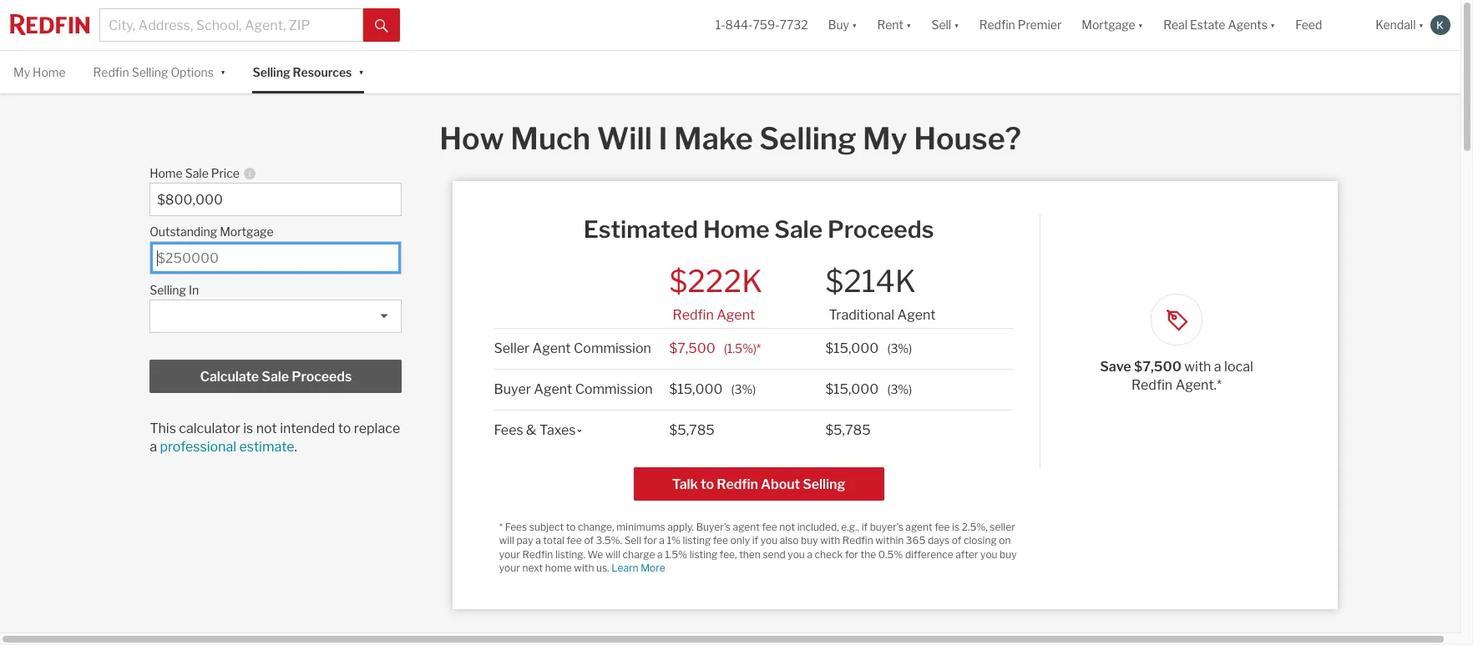 Task type: locate. For each thing, give the bounding box(es) containing it.
2 vertical spatial with
[[574, 563, 594, 575]]

1 horizontal spatial *
[[757, 342, 762, 356]]

1 vertical spatial sell
[[625, 535, 642, 548]]

▾ right options
[[221, 64, 226, 78]]

next
[[523, 563, 543, 575]]

sale for proceeds
[[262, 370, 289, 385]]

1 of from the left
[[584, 535, 594, 548]]

1 horizontal spatial mortgage
[[1082, 18, 1136, 32]]

1 horizontal spatial for
[[845, 549, 859, 561]]

0 vertical spatial for
[[644, 535, 657, 548]]

1 horizontal spatial will
[[606, 549, 621, 561]]

proceeds up $214k in the top of the page
[[828, 216, 934, 244]]

if up 'then'
[[753, 535, 759, 548]]

redfin
[[980, 18, 1016, 32], [93, 65, 129, 79], [673, 307, 714, 323], [1132, 378, 1173, 394], [717, 477, 759, 493], [843, 535, 874, 548], [523, 549, 553, 561]]

agent inside $214k traditional agent
[[898, 307, 936, 323]]

2 horizontal spatial to
[[701, 477, 714, 493]]

you down "closing"
[[981, 549, 998, 561]]

to left 'replace'
[[338, 421, 351, 437]]

1 vertical spatial with
[[821, 535, 841, 548]]

1 vertical spatial for
[[845, 549, 859, 561]]

0 vertical spatial $7,500
[[670, 341, 716, 357]]

commission
[[574, 341, 652, 357], [575, 382, 653, 398]]

1-
[[716, 18, 726, 32]]

1 horizontal spatial my
[[863, 121, 908, 157]]

a left local
[[1215, 360, 1222, 375]]

1 horizontal spatial you
[[788, 549, 805, 561]]

1 horizontal spatial $5,785
[[826, 423, 871, 438]]

estate
[[1191, 18, 1226, 32]]

for left 'the'
[[845, 549, 859, 561]]

1 vertical spatial buy
[[1000, 549, 1017, 561]]

included,
[[798, 521, 840, 534]]

0 horizontal spatial with
[[574, 563, 594, 575]]

0 horizontal spatial if
[[753, 535, 759, 548]]

2 horizontal spatial home
[[703, 216, 770, 244]]

calculate sale proceeds button
[[150, 360, 402, 394]]

premier
[[1018, 18, 1062, 32]]

* fees subject to change, minimums apply. buyer's agent fee not included, e.g., if buyer's agent fee is 2.5%, seller will pay a total fee of 3.5%. sell for a 1% listing fee only if you also buy with redfin within 365 days of closing on your redfin listing. we will charge a 1.5% listing fee, then send you a check for the 0.5% difference after you buy your next home with us.
[[499, 521, 1017, 575]]

fees up pay
[[505, 521, 527, 534]]

redfin up the $7,500 (1.5%) *
[[673, 307, 714, 323]]

is
[[243, 421, 253, 437], [953, 521, 960, 534]]

selling inside button
[[803, 477, 846, 493]]

commission up buyer agent commission
[[574, 341, 652, 357]]

0 horizontal spatial sale
[[185, 166, 209, 181]]

send
[[763, 549, 786, 561]]

$15,000 (3%) for $7,500
[[826, 341, 913, 357]]

agent
[[733, 521, 760, 534], [906, 521, 933, 534]]

user photo image
[[1431, 15, 1451, 35]]

0 vertical spatial my
[[13, 65, 30, 79]]

redfin premier
[[980, 18, 1062, 32]]

$214k
[[826, 263, 917, 300]]

1 vertical spatial listing
[[690, 549, 718, 561]]

for
[[644, 535, 657, 548], [845, 549, 859, 561]]

save $7,500
[[1101, 360, 1185, 375]]

agent.*
[[1176, 378, 1222, 394]]

agent
[[717, 307, 755, 323], [898, 307, 936, 323], [533, 341, 571, 357], [534, 382, 573, 398]]

to inside this calculator is not intended to replace a
[[338, 421, 351, 437]]

fee down buyer's on the left bottom of page
[[713, 535, 729, 548]]

1 horizontal spatial agent
[[906, 521, 933, 534]]

a down this
[[150, 440, 157, 456]]

(3%) for $15,000
[[888, 382, 913, 397]]

▾ inside 'link'
[[1271, 18, 1276, 32]]

0 horizontal spatial my
[[13, 65, 30, 79]]

1 horizontal spatial to
[[566, 521, 576, 534]]

outstanding mortgage element
[[150, 217, 394, 242]]

sell ▾ button
[[922, 0, 970, 50]]

0 horizontal spatial of
[[584, 535, 594, 548]]

subject
[[530, 521, 564, 534]]

listing left fee,
[[690, 549, 718, 561]]

calculate sale proceeds
[[200, 370, 352, 385]]

$5,785
[[670, 423, 715, 438], [826, 423, 871, 438]]

listing down apply. at left
[[683, 535, 711, 548]]

outstanding mortgage
[[150, 225, 274, 239]]

redfin down save $7,500
[[1132, 378, 1173, 394]]

rent
[[878, 18, 904, 32]]

for down minimums
[[644, 535, 657, 548]]

0 horizontal spatial will
[[499, 535, 515, 548]]

1 vertical spatial commission
[[575, 382, 653, 398]]

rent ▾
[[878, 18, 912, 32]]

with down we
[[574, 563, 594, 575]]

i
[[659, 121, 668, 157]]

check
[[815, 549, 843, 561]]

0 vertical spatial sell
[[932, 18, 952, 32]]

2 vertical spatial to
[[566, 521, 576, 534]]

you down also
[[788, 549, 805, 561]]

1%
[[667, 535, 681, 548]]

you up send
[[761, 535, 778, 548]]

* left subject
[[499, 521, 503, 534]]

0 vertical spatial sale
[[185, 166, 209, 181]]

▾ right rent ▾
[[954, 18, 960, 32]]

0 vertical spatial home
[[33, 65, 66, 79]]

.
[[295, 440, 297, 456]]

0 vertical spatial your
[[499, 549, 520, 561]]

$7,500 left (1.5%)
[[670, 341, 716, 357]]

not up estimate
[[256, 421, 277, 437]]

is up estimate
[[243, 421, 253, 437]]

0 vertical spatial commission
[[574, 341, 652, 357]]

1 horizontal spatial sale
[[262, 370, 289, 385]]

1 vertical spatial to
[[701, 477, 714, 493]]

with up check
[[821, 535, 841, 548]]

home sale price
[[150, 166, 240, 181]]

within
[[876, 535, 904, 548]]

selling inside "selling resources ▾"
[[253, 65, 290, 79]]

1 vertical spatial if
[[753, 535, 759, 548]]

more
[[641, 563, 666, 575]]

1 horizontal spatial proceeds
[[828, 216, 934, 244]]

the
[[861, 549, 877, 561]]

a up more
[[658, 549, 663, 561]]

mortgage ▾
[[1082, 18, 1144, 32]]

redfin left premier
[[980, 18, 1016, 32]]

0 vertical spatial to
[[338, 421, 351, 437]]

0 horizontal spatial buy
[[801, 535, 819, 548]]

0 vertical spatial listing
[[683, 535, 711, 548]]

2 $5,785 from the left
[[826, 423, 871, 438]]

agent right traditional
[[898, 307, 936, 323]]

0 vertical spatial not
[[256, 421, 277, 437]]

sell
[[932, 18, 952, 32], [625, 535, 642, 548]]

agents
[[1229, 18, 1268, 32]]

redfin up next
[[523, 549, 553, 561]]

proceeds
[[828, 216, 934, 244], [292, 370, 352, 385]]

1 agent from the left
[[733, 521, 760, 534]]

buy ▾
[[829, 18, 858, 32]]

1 vertical spatial is
[[953, 521, 960, 534]]

1 horizontal spatial with
[[821, 535, 841, 548]]

1 horizontal spatial buy
[[1000, 549, 1017, 561]]

commission down "seller agent commission"
[[575, 382, 653, 398]]

redfin down e.g.,
[[843, 535, 874, 548]]

your left next
[[499, 563, 520, 575]]

1 horizontal spatial not
[[780, 521, 796, 534]]

total
[[543, 535, 565, 548]]

this calculator is not intended to replace a
[[150, 421, 400, 456]]

1 vertical spatial home
[[150, 166, 183, 181]]

agent up only
[[733, 521, 760, 534]]

with up agent.*
[[1185, 360, 1212, 375]]

$7,500 right save
[[1135, 360, 1182, 375]]

will left pay
[[499, 535, 515, 548]]

0 horizontal spatial $5,785
[[670, 423, 715, 438]]

1 vertical spatial $7,500
[[1135, 360, 1182, 375]]

2 horizontal spatial with
[[1185, 360, 1212, 375]]

seller
[[990, 521, 1016, 534]]

*
[[757, 342, 762, 356], [499, 521, 503, 534]]

is left 2.5%,
[[953, 521, 960, 534]]

of up after
[[952, 535, 962, 548]]

fees left &
[[494, 423, 524, 438]]

▾ inside redfin selling options ▾
[[221, 64, 226, 78]]

real estate agents ▾ button
[[1154, 0, 1286, 50]]

1 vertical spatial proceeds
[[292, 370, 352, 385]]

redfin right my home
[[93, 65, 129, 79]]

sale inside button
[[262, 370, 289, 385]]

0 horizontal spatial home
[[33, 65, 66, 79]]

sell inside * fees subject to change, minimums apply. buyer's agent fee not included, e.g., if buyer's agent fee is 2.5%, seller will pay a total fee of 3.5%. sell for a 1% listing fee only if you also buy with redfin within 365 days of closing on your redfin listing. we will charge a 1.5% listing fee, then send you a check for the 0.5% difference after you buy your next home with us.
[[625, 535, 642, 548]]

seller
[[494, 341, 530, 357]]

kendall ▾
[[1376, 18, 1425, 32]]

1 horizontal spatial sell
[[932, 18, 952, 32]]

closing
[[964, 535, 997, 548]]

$15,000
[[826, 341, 879, 357], [670, 382, 723, 398], [826, 382, 879, 398]]

mortgage
[[1082, 18, 1136, 32], [220, 225, 274, 239]]

save
[[1101, 360, 1132, 375]]

0 vertical spatial *
[[757, 342, 762, 356]]

agent up (1.5%)
[[717, 307, 755, 323]]

agent right seller
[[533, 341, 571, 357]]

proceeds up intended
[[292, 370, 352, 385]]

resources
[[293, 65, 352, 79]]

mortgage up the outstanding mortgage text field
[[220, 225, 274, 239]]

▾ right resources
[[359, 64, 364, 78]]

0.5%
[[879, 549, 904, 561]]

0 vertical spatial mortgage
[[1082, 18, 1136, 32]]

redfin premier button
[[970, 0, 1072, 50]]

0 vertical spatial with
[[1185, 360, 1212, 375]]

1 vertical spatial my
[[863, 121, 908, 157]]

(3%)
[[888, 342, 913, 356], [732, 382, 756, 397], [888, 382, 913, 397]]

also
[[780, 535, 799, 548]]

will
[[499, 535, 515, 548], [606, 549, 621, 561]]

buy down on
[[1000, 549, 1017, 561]]

0 horizontal spatial to
[[338, 421, 351, 437]]

0 horizontal spatial *
[[499, 521, 503, 534]]

mortgage left real
[[1082, 18, 1136, 32]]

1 vertical spatial mortgage
[[220, 225, 274, 239]]

buy down included,
[[801, 535, 819, 548]]

buyer
[[494, 382, 531, 398]]

sell up charge
[[625, 535, 642, 548]]

to
[[338, 421, 351, 437], [701, 477, 714, 493], [566, 521, 576, 534]]

2 horizontal spatial you
[[981, 549, 998, 561]]

will down 3.5%.
[[606, 549, 621, 561]]

* down $222k redfin agent
[[757, 342, 762, 356]]

only
[[731, 535, 750, 548]]

0 vertical spatial is
[[243, 421, 253, 437]]

local
[[1225, 360, 1254, 375]]

agent up 365
[[906, 521, 933, 534]]

$15,000 (3%) for $15,000
[[826, 382, 913, 398]]

buy
[[801, 535, 819, 548], [1000, 549, 1017, 561]]

to right talk
[[701, 477, 714, 493]]

if right e.g.,
[[862, 521, 868, 534]]

estimate
[[239, 440, 295, 456]]

1 horizontal spatial is
[[953, 521, 960, 534]]

home
[[545, 563, 572, 575]]

0 horizontal spatial is
[[243, 421, 253, 437]]

kendall
[[1376, 18, 1417, 32]]

1 horizontal spatial $7,500
[[1135, 360, 1182, 375]]

to right subject
[[566, 521, 576, 534]]

with inside with a local redfin agent.*
[[1185, 360, 1212, 375]]

apply.
[[668, 521, 694, 534]]

selling in element
[[150, 275, 394, 300]]

agent inside $222k redfin agent
[[717, 307, 755, 323]]

1 vertical spatial sale
[[775, 216, 823, 244]]

0 horizontal spatial proceeds
[[292, 370, 352, 385]]

(1.5%)
[[724, 342, 757, 356]]

1 horizontal spatial of
[[952, 535, 962, 548]]

to inside button
[[701, 477, 714, 493]]

1 vertical spatial your
[[499, 563, 520, 575]]

1 vertical spatial not
[[780, 521, 796, 534]]

0 vertical spatial will
[[499, 535, 515, 548]]

0 horizontal spatial not
[[256, 421, 277, 437]]

2 horizontal spatial sale
[[775, 216, 823, 244]]

$7,500
[[670, 341, 716, 357], [1135, 360, 1182, 375]]

▾ right agents
[[1271, 18, 1276, 32]]

1 vertical spatial *
[[499, 521, 503, 534]]

estimated home sale proceeds
[[584, 216, 934, 244]]

minimums
[[617, 521, 666, 534]]

options
[[171, 65, 214, 79]]

0 horizontal spatial sell
[[625, 535, 642, 548]]

0 horizontal spatial for
[[644, 535, 657, 548]]

sale
[[185, 166, 209, 181], [775, 216, 823, 244], [262, 370, 289, 385]]

2 vertical spatial sale
[[262, 370, 289, 385]]

not up also
[[780, 521, 796, 534]]

of up we
[[584, 535, 594, 548]]

home for my home
[[33, 65, 66, 79]]

your down pay
[[499, 549, 520, 561]]

sell right rent ▾
[[932, 18, 952, 32]]

1 vertical spatial fees
[[505, 521, 527, 534]]

1 horizontal spatial if
[[862, 521, 868, 534]]

0 horizontal spatial agent
[[733, 521, 760, 534]]

0 horizontal spatial $7,500
[[670, 341, 716, 357]]

2 vertical spatial home
[[703, 216, 770, 244]]

1 horizontal spatial home
[[150, 166, 183, 181]]

Outstanding Mortgage text field
[[157, 251, 395, 267]]

Home Sale Price text field
[[157, 192, 395, 208]]



Task type: vqa. For each thing, say whether or not it's contained in the screenshot.
the leftmost will
yes



Task type: describe. For each thing, give the bounding box(es) containing it.
2 your from the top
[[499, 563, 520, 575]]

redfin inside with a local redfin agent.*
[[1132, 378, 1173, 394]]

is inside this calculator is not intended to replace a
[[243, 421, 253, 437]]

days
[[928, 535, 950, 548]]

0 vertical spatial fees
[[494, 423, 524, 438]]

fee up listing.
[[567, 535, 582, 548]]

not inside this calculator is not intended to replace a
[[256, 421, 277, 437]]

rent ▾ button
[[878, 0, 912, 50]]

0 vertical spatial if
[[862, 521, 868, 534]]

redfin inside redfin selling options ▾
[[93, 65, 129, 79]]

traditional
[[829, 307, 895, 323]]

$222k
[[670, 263, 763, 300]]

buy ▾ button
[[819, 0, 868, 50]]

learn more link
[[612, 563, 666, 575]]

1 $5,785 from the left
[[670, 423, 715, 438]]

a left 1%
[[660, 535, 665, 548]]

my home link
[[13, 51, 66, 94]]

a inside this calculator is not intended to replace a
[[150, 440, 157, 456]]

proceeds inside button
[[292, 370, 352, 385]]

▾ right rent
[[907, 18, 912, 32]]

charge
[[623, 549, 655, 561]]

calculator
[[179, 421, 240, 437]]

redfin selling options link
[[93, 51, 214, 94]]

▾ left user photo
[[1419, 18, 1425, 32]]

to inside * fees subject to change, minimums apply. buyer's agent fee not included, e.g., if buyer's agent fee is 2.5%, seller will pay a total fee of 3.5%. sell for a 1% listing fee only if you also buy with redfin within 365 days of closing on your redfin listing. we will charge a 1.5% listing fee, then send you a check for the 0.5% difference after you buy your next home with us.
[[566, 521, 576, 534]]

759-
[[753, 18, 780, 32]]

learn
[[612, 563, 639, 575]]

1.5%
[[665, 549, 688, 561]]

fee up send
[[762, 521, 778, 534]]

sell inside dropdown button
[[932, 18, 952, 32]]

will
[[597, 121, 653, 157]]

a inside with a local redfin agent.*
[[1215, 360, 1222, 375]]

buyer's
[[697, 521, 731, 534]]

professional
[[160, 440, 236, 456]]

1-844-759-7732 link
[[716, 18, 809, 32]]

professional estimate link
[[160, 440, 295, 456]]

us.
[[597, 563, 610, 575]]

▾ inside "selling resources ▾"
[[359, 64, 364, 78]]

City, Address, School, Agent, ZIP search field
[[99, 8, 363, 42]]

3.5%.
[[596, 535, 623, 548]]

$15,000 for $15,000
[[826, 382, 879, 398]]

fee,
[[720, 549, 738, 561]]

redfin inside $222k redfin agent
[[673, 307, 714, 323]]

fees inside * fees subject to change, minimums apply. buyer's agent fee not included, e.g., if buyer's agent fee is 2.5%, seller will pay a total fee of 3.5%. sell for a 1% listing fee only if you also buy with redfin within 365 days of closing on your redfin listing. we will charge a 1.5% listing fee, then send you a check for the 0.5% difference after you buy your next home with us.
[[505, 521, 527, 534]]

1 vertical spatial will
[[606, 549, 621, 561]]

home for estimated home sale proceeds
[[703, 216, 770, 244]]

is inside * fees subject to change, minimums apply. buyer's agent fee not included, e.g., if buyer's agent fee is 2.5%, seller will pay a total fee of 3.5%. sell for a 1% listing fee only if you also buy with redfin within 365 days of closing on your redfin listing. we will charge a 1.5% listing fee, then send you a check for the 0.5% difference after you buy your next home with us.
[[953, 521, 960, 534]]

1 your from the top
[[499, 549, 520, 561]]

sale for price
[[185, 166, 209, 181]]

$15,000 for $7,500
[[826, 341, 879, 357]]

buy ▾ button
[[829, 0, 858, 50]]

real
[[1164, 18, 1188, 32]]

redfin selling options ▾
[[93, 64, 226, 79]]

redfin left about on the bottom right
[[717, 477, 759, 493]]

▾ left real
[[1139, 18, 1144, 32]]

selling resources link
[[253, 51, 352, 94]]

intended
[[280, 421, 335, 437]]

not inside * fees subject to change, minimums apply. buyer's agent fee not included, e.g., if buyer's agent fee is 2.5%, seller will pay a total fee of 3.5%. sell for a 1% listing fee only if you also buy with redfin within 365 days of closing on your redfin listing. we will charge a 1.5% listing fee, then send you a check for the 0.5% difference after you buy your next home with us.
[[780, 521, 796, 534]]

we
[[588, 549, 604, 561]]

selling resources ▾
[[253, 64, 364, 79]]

mortgage inside dropdown button
[[1082, 18, 1136, 32]]

price
[[211, 166, 240, 181]]

0 vertical spatial proceeds
[[828, 216, 934, 244]]

outstanding
[[150, 225, 217, 239]]

2 of from the left
[[952, 535, 962, 548]]

* inside * fees subject to change, minimums apply. buyer's agent fee not included, e.g., if buyer's agent fee is 2.5%, seller will pay a total fee of 3.5%. sell for a 1% listing fee only if you also buy with redfin within 365 days of closing on your redfin listing. we will charge a 1.5% listing fee, then send you a check for the 0.5% difference after you buy your next home with us.
[[499, 521, 503, 534]]

after
[[956, 549, 979, 561]]

real estate agents ▾
[[1164, 18, 1276, 32]]

talk to redfin about selling
[[672, 477, 846, 493]]

on
[[1000, 535, 1011, 548]]

rent ▾ button
[[868, 0, 922, 50]]

taxes
[[540, 423, 576, 438]]

house?
[[914, 121, 1022, 157]]

make
[[674, 121, 753, 157]]

▾ right buy
[[852, 18, 858, 32]]

1-844-759-7732
[[716, 18, 809, 32]]

fee up days at the right bottom
[[935, 521, 950, 534]]

real estate agents ▾ link
[[1164, 0, 1276, 50]]

* inside the $7,500 (1.5%) *
[[757, 342, 762, 356]]

$222k redfin agent
[[670, 263, 763, 323]]

talk
[[672, 477, 698, 493]]

844-
[[726, 18, 753, 32]]

commission for buyer agent commission
[[575, 382, 653, 398]]

commission for seller agent commission
[[574, 341, 652, 357]]

selling in
[[150, 283, 199, 298]]

much
[[511, 121, 591, 157]]

buy
[[829, 18, 850, 32]]

agent right buyer
[[534, 382, 573, 398]]

about
[[761, 477, 801, 493]]

how
[[440, 121, 505, 157]]

selling inside redfin selling options ▾
[[132, 65, 168, 79]]

then
[[740, 549, 761, 561]]

listing.
[[556, 549, 586, 561]]

e.g.,
[[842, 521, 860, 534]]

$214k traditional agent
[[826, 263, 936, 323]]

buyer's
[[870, 521, 904, 534]]

my home
[[13, 65, 66, 79]]

0 horizontal spatial mortgage
[[220, 225, 274, 239]]

sell ▾ button
[[932, 0, 960, 50]]

change,
[[578, 521, 615, 534]]

submit search image
[[375, 19, 389, 32]]

a left check
[[807, 549, 813, 561]]

a right pay
[[536, 535, 541, 548]]

feed button
[[1286, 0, 1366, 50]]

pay
[[517, 535, 534, 548]]

2 agent from the left
[[906, 521, 933, 534]]

2.5%,
[[962, 521, 988, 534]]

buyer agent commission
[[494, 382, 653, 398]]

(3%) for $7,500
[[888, 342, 913, 356]]

feed
[[1296, 18, 1323, 32]]

0 vertical spatial buy
[[801, 535, 819, 548]]

learn more
[[612, 563, 666, 575]]

calculate
[[200, 370, 259, 385]]

365
[[906, 535, 926, 548]]

difference
[[906, 549, 954, 561]]

how much will i make selling my house?
[[440, 121, 1022, 157]]

seller agent commission
[[494, 341, 652, 357]]

this
[[150, 421, 176, 437]]

0 horizontal spatial you
[[761, 535, 778, 548]]



